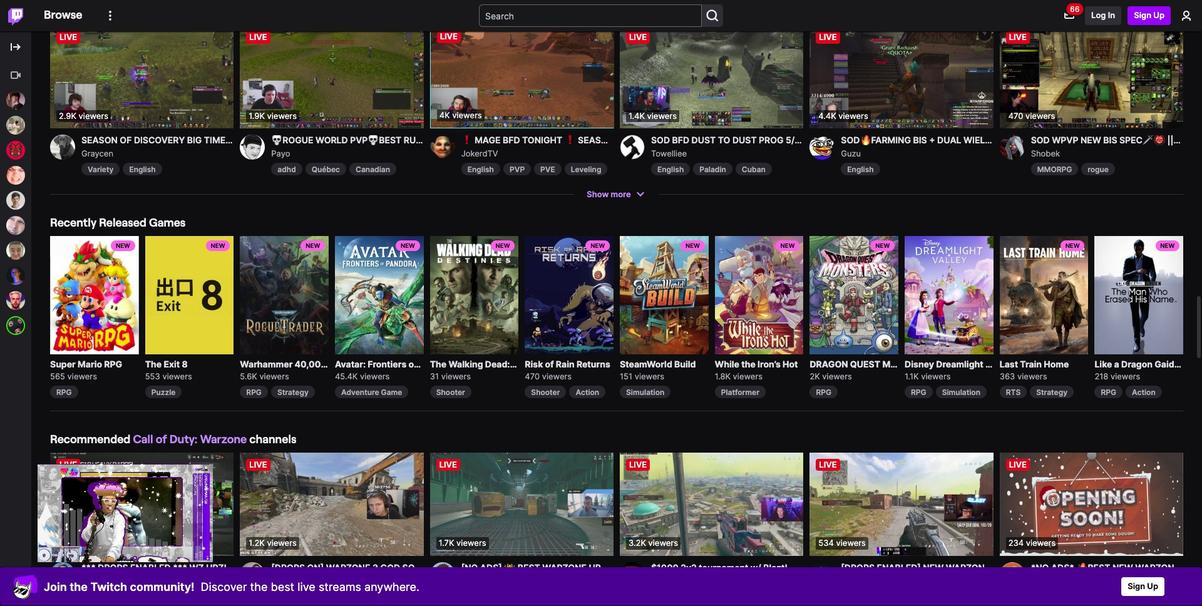 Task type: describe. For each thing, give the bounding box(es) containing it.
released
[[99, 216, 147, 229]]

while the iron's hot cover image image
[[715, 236, 804, 354]]

sign up for bottom 'sign up' button
[[1128, 581, 1159, 591]]

3 english link from the left
[[651, 163, 690, 176]]

warhammer 40,000: rogue trader link
[[240, 358, 389, 371]]

[no ads] 👑 best warzone urzikstan pov... 👑 // !scuf link
[[461, 562, 712, 588]]

viewers inside the walking dead: destinies 31 viewers
[[441, 371, 471, 381]]

up for top 'sign up' button
[[1154, 10, 1165, 20]]

action link for 470 viewers
[[570, 386, 606, 399]]

steamworld build 151 viewers
[[620, 359, 696, 381]]

the exit 8 553 viewers
[[145, 359, 192, 381]]

9 new link from the left
[[810, 236, 899, 354]]

more
[[611, 189, 631, 199]]

recommended channels group
[[0, 63, 31, 338]]

train
[[1020, 359, 1042, 369]]

olesyaliberman image
[[6, 316, 25, 335]]

*** drops enabled *** wz urzikstan gameplay | !guns | !socials | !update | image
[[50, 453, 234, 556]]

payo link
[[271, 135, 424, 160]]

avatar: frontiers of pandora link
[[335, 358, 455, 371]]

graycen link
[[81, 135, 234, 160]]

rpg inside super mario rpg 565 viewers
[[104, 359, 122, 369]]

rpg link for 218 viewers
[[1095, 386, 1123, 399]]

adhd
[[278, 165, 296, 174]]

valley
[[986, 359, 1012, 369]]

dreamlight
[[936, 359, 984, 369]]

while the iron's hot link
[[715, 358, 804, 371]]

pvp link
[[504, 163, 531, 176]]

sign for bottom 'sign up' button
[[1128, 581, 1146, 591]]

new link for walking
[[430, 236, 519, 354]]

new for 40,000:
[[306, 242, 320, 249]]

w/
[[751, 562, 762, 573]]

new for walking
[[496, 242, 510, 249]]

new for mario
[[116, 242, 130, 249]]

watching djalphamusic
[[44, 471, 144, 481]]

viewers inside warhammer 40,000: rogue trader 5.6k viewers
[[260, 371, 289, 381]]

log in button
[[1085, 6, 1122, 25]]

[no ads] 👑 best warzone urzikstan pov... 👑 // !scuf
[[461, 562, 712, 573]]

towelliee link
[[651, 135, 804, 160]]

11 new from the left
[[1161, 242, 1175, 249]]

shobek link
[[1031, 135, 1184, 160]]

the for the exit 8
[[145, 359, 162, 369]]

simulation link for new link associated with build
[[620, 386, 671, 399]]

rpg down 1.1k
[[911, 388, 927, 397]]

simulation link for 1.1k viewers rpg link
[[936, 386, 987, 399]]

45.4k viewers link
[[335, 371, 390, 381]]

recommended call of duty: warzone channels
[[50, 432, 297, 446]]

new for exit
[[211, 242, 225, 249]]

the for twitch
[[70, 580, 88, 593]]

the for iron's
[[742, 359, 756, 369]]

new link for frontiers
[[335, 236, 424, 354]]

[drops on] warzone 3 god squad @nadeshot @symfuhny @octane @colthavok image
[[240, 453, 424, 556]]

sod wpvp new bis spec🗡️👹 ||official no job anymore going for  full time bankai streamer image
[[1000, 25, 1184, 129]]

//
[[682, 562, 688, 573]]

warhammer 40,000: rogue trader 5.6k viewers
[[240, 359, 389, 381]]

iron's
[[758, 359, 781, 369]]

home
[[1044, 359, 1069, 369]]

channels
[[249, 432, 297, 446]]

rpg down 2k viewers link
[[816, 388, 832, 397]]

log in
[[1092, 10, 1116, 20]]

urzikstan
[[589, 562, 639, 573]]

xaryu image
[[6, 191, 25, 210]]

viewers inside avatar: frontiers of pandora 45.4k viewers
[[360, 371, 390, 381]]

2 simulation from the left
[[942, 388, 981, 397]]

while
[[715, 359, 740, 369]]

new link for build
[[620, 236, 709, 354]]

strategy link for 40,000:
[[271, 386, 315, 399]]

risk of rain returns 470 viewers
[[525, 359, 611, 381]]

new for of
[[591, 242, 605, 249]]

canadian link
[[350, 163, 396, 176]]

english for 2nd english link from left
[[468, 165, 494, 174]]

disney dreamlight valley cover image image
[[905, 236, 994, 354]]

recently released games
[[50, 216, 186, 229]]

the exit 8 cover image image
[[145, 236, 234, 354]]

best
[[271, 580, 294, 593]]

3 rpg link from the left
[[810, 386, 838, 399]]

cuban link
[[736, 163, 772, 176]]

action for 218 viewers
[[1132, 388, 1156, 397]]

2 👑 from the left
[[668, 562, 679, 573]]

new for build
[[686, 242, 700, 249]]

avatar:
[[335, 359, 366, 369]]

new for the
[[781, 242, 795, 249]]

symfuhny image
[[6, 216, 25, 235]]

sypherpk image
[[6, 141, 25, 160]]

rogue
[[332, 359, 359, 369]]

565 viewers link
[[50, 371, 97, 381]]

rpg down 5.6k
[[246, 388, 262, 397]]

disney
[[905, 359, 934, 369]]

363
[[1000, 371, 1015, 381]]

of for viewers
[[409, 359, 417, 369]]

9 viewers from the left
[[823, 371, 852, 381]]

adventure game link
[[335, 386, 409, 399]]

anywhere.
[[365, 580, 420, 593]]

variety
[[88, 165, 114, 174]]

sod bfd dust to dust prog 5/7⚔️!blizzard legacy cards🔥!corsair !glasses !origin !adv !chair🔥!discord hammer squad image
[[620, 25, 804, 129]]

11 new link from the left
[[1095, 236, 1184, 354]]

graycen image
[[50, 135, 75, 160]]

2 shooter link from the left
[[525, 386, 566, 399]]

log
[[1092, 10, 1106, 20]]

viewers inside last train home 363 viewers
[[1018, 371, 1047, 381]]

super mario rpg 565 viewers
[[50, 359, 122, 381]]

of for channels
[[156, 432, 167, 446]]

streams
[[319, 580, 361, 593]]

31 viewers link
[[430, 371, 471, 381]]

2v2
[[681, 562, 697, 573]]

the for the walking dead: destinies
[[430, 359, 447, 369]]

jokerdtv link
[[461, 135, 614, 160]]

pve link
[[534, 163, 562, 176]]

adventure
[[341, 388, 379, 397]]

pvp
[[510, 165, 525, 174]]

218 viewers
[[1095, 371, 1141, 381]]

watching
[[44, 471, 82, 481]]

trader
[[361, 359, 389, 369]]

tournament
[[699, 562, 749, 573]]

rogue link
[[1082, 163, 1115, 176]]

new link for the
[[715, 236, 804, 354]]

2 english link from the left
[[461, 163, 500, 176]]

in
[[1108, 10, 1116, 20]]

ninja image
[[6, 116, 25, 135]]

graycen
[[81, 148, 113, 158]]

2k viewers link
[[810, 371, 852, 381]]

!scuf
[[690, 562, 712, 573]]

Search Input search field
[[479, 4, 702, 27]]

adventure game
[[341, 388, 402, 397]]

show more element
[[587, 188, 631, 200]]

cuban
[[742, 165, 766, 174]]

jokerdtv image
[[430, 135, 455, 160]]

[no
[[461, 562, 478, 573]]

new for train
[[1066, 242, 1080, 249]]

ads]
[[480, 562, 502, 573]]

shobek
[[1031, 148, 1060, 158]]

guzu
[[841, 148, 861, 158]]

show more
[[587, 189, 631, 199]]

jokerdtv
[[461, 148, 498, 158]]

mmorpg link
[[1031, 163, 1079, 176]]

lacy image
[[6, 241, 25, 260]]

mario
[[78, 359, 102, 369]]

discover
[[201, 580, 247, 593]]

last
[[1000, 359, 1018, 369]]

pve
[[541, 165, 555, 174]]

new link for train
[[1000, 236, 1089, 354]]

english for 2nd english link from right
[[658, 165, 684, 174]]

last train home 363 viewers
[[1000, 359, 1069, 381]]

super mario rpg cover image image
[[50, 236, 139, 354]]

shooter for first shooter link from the right
[[531, 388, 560, 397]]

2k viewers
[[810, 371, 852, 381]]

❗ mage bfd tonight ❗ season of discovery shaman tank ❗ !server living flame ❗ !youtube image
[[430, 25, 614, 129]]

363 viewers link
[[1000, 371, 1047, 381]]



Task type: locate. For each thing, give the bounding box(es) containing it.
english down guzu
[[848, 165, 874, 174]]

up
[[1154, 10, 1165, 20], [1148, 581, 1159, 591]]

1 👑 from the left
[[504, 562, 516, 573]]

$1000 2v2 tournament w/ blazt! image
[[620, 453, 804, 556]]

action link down "returns"
[[570, 386, 606, 399]]

of inside avatar: frontiers of pandora 45.4k viewers
[[409, 359, 417, 369]]

151 viewers link
[[620, 371, 665, 381]]

the exit 8 link
[[145, 358, 234, 371]]

0 horizontal spatial 👑
[[504, 562, 516, 573]]

puzzle
[[151, 388, 176, 397]]

[no ads] 👑 best warzone urzikstan pov... 👑 // !scuf image
[[430, 453, 614, 556]]

4 new from the left
[[401, 242, 415, 249]]

1 horizontal spatial action
[[1132, 388, 1156, 397]]

canadian
[[356, 165, 390, 174]]

duty:
[[170, 432, 198, 446]]

warzone
[[543, 562, 587, 573]]

strategy down last train home 363 viewers
[[1037, 388, 1068, 397]]

exit
[[164, 359, 180, 369]]

1 horizontal spatial strategy link
[[1030, 386, 1074, 399]]

45.4k
[[335, 371, 358, 381]]

the up 1.8k viewers link at bottom right
[[742, 359, 756, 369]]

2 english from the left
[[468, 165, 494, 174]]

strategy for train
[[1037, 388, 1068, 397]]

1 strategy from the left
[[277, 388, 309, 397]]

2 shooter from the left
[[531, 388, 560, 397]]

variety link
[[81, 163, 120, 176]]

1 shooter link from the left
[[430, 386, 471, 399]]

viewers inside the exit 8 553 viewers
[[162, 371, 192, 381]]

frontiers
[[368, 359, 407, 369]]

mongraal image
[[6, 166, 25, 185]]

1 horizontal spatial strategy
[[1037, 388, 1068, 397]]

5.6k
[[240, 371, 257, 381]]

1 horizontal spatial action link
[[1126, 386, 1162, 399]]

1 horizontal spatial of
[[409, 359, 417, 369]]

english for 4th english link from left
[[848, 165, 874, 174]]

warzone
[[200, 432, 247, 446]]

strategy link
[[271, 386, 315, 399], [1030, 386, 1074, 399]]

viewers down disney
[[921, 371, 951, 381]]

action link down '218 viewers' link
[[1126, 386, 1162, 399]]

8 viewers from the left
[[733, 371, 763, 381]]

1 rpg link from the left
[[50, 386, 78, 399]]

0 horizontal spatial the
[[145, 359, 162, 369]]

the inside while the iron's hot 1.8k viewers
[[742, 359, 756, 369]]

platformer
[[721, 388, 760, 397]]

rpg link for 1.1k viewers
[[905, 386, 933, 399]]

mmorpg
[[1038, 165, 1072, 174]]

1 english link from the left
[[123, 163, 162, 176]]

best
[[518, 562, 540, 573]]

puzzle link
[[145, 386, 182, 399]]

8 new link from the left
[[715, 236, 804, 354]]

6 viewers from the left
[[542, 371, 572, 381]]

steamworld build link
[[620, 358, 709, 371]]

new link
[[50, 236, 139, 354], [145, 236, 234, 354], [240, 236, 329, 354], [335, 236, 424, 354], [430, 236, 519, 354], [525, 236, 614, 354], [620, 236, 709, 354], [715, 236, 804, 354], [810, 236, 899, 354], [1000, 236, 1089, 354], [1095, 236, 1184, 354]]

games
[[149, 216, 186, 229]]

sign up for top 'sign up' button
[[1134, 10, 1165, 20]]

the inside the exit 8 553 viewers
[[145, 359, 162, 369]]

1 english from the left
[[129, 165, 156, 174]]

7 new link from the left
[[620, 236, 709, 354]]

viewers down train
[[1018, 371, 1047, 381]]

live
[[298, 580, 316, 593]]

the walking dead: destinies 31 viewers
[[430, 359, 553, 381]]

simulation link down 151 viewers link
[[620, 386, 671, 399]]

simulation down 151 viewers link
[[626, 388, 665, 397]]

walking
[[449, 359, 483, 369]]

english link
[[123, 163, 162, 176], [461, 163, 500, 176], [651, 163, 690, 176], [841, 163, 880, 176]]

viewers down the "rain"
[[542, 371, 572, 381]]

5 viewers from the left
[[441, 371, 471, 381]]

viewers down exit
[[162, 371, 192, 381]]

0 horizontal spatial action
[[576, 388, 600, 397]]

viewers right 2k
[[823, 371, 852, 381]]

english link down graycen link
[[123, 163, 162, 176]]

strategy link down warhammer 40,000: rogue trader 5.6k viewers
[[271, 386, 315, 399]]

english down jokerdtv
[[468, 165, 494, 174]]

0 vertical spatial sign up button
[[1128, 6, 1171, 25]]

1 vertical spatial sign up
[[1128, 581, 1159, 591]]

4 new link from the left
[[335, 236, 424, 354]]

english link down guzu
[[841, 163, 880, 176]]

1 horizontal spatial shooter
[[531, 388, 560, 397]]

strategy down warhammer 40,000: rogue trader 5.6k viewers
[[277, 388, 309, 397]]

the walking dead: destinies link
[[430, 358, 553, 371]]

viewers down while the iron's hot link
[[733, 371, 763, 381]]

1 horizontal spatial simulation
[[942, 388, 981, 397]]

0 vertical spatial sign
[[1134, 10, 1152, 20]]

7 viewers from the left
[[635, 371, 665, 381]]

40,000:
[[295, 359, 330, 369]]

1 shooter from the left
[[436, 388, 465, 397]]

action for 470 viewers
[[576, 388, 600, 397]]

action down "returns"
[[576, 388, 600, 397]]

1.8k
[[715, 371, 731, 381]]

rpg link down 218
[[1095, 386, 1123, 399]]

rpg down 565
[[56, 388, 72, 397]]

rpg link down 2k viewers link
[[810, 386, 838, 399]]

new link for 40,000:
[[240, 236, 329, 354]]

the right join
[[70, 580, 88, 593]]

11 viewers from the left
[[1018, 371, 1047, 381]]

browse
[[44, 8, 82, 21]]

call of duty: warzone link
[[133, 432, 247, 446]]

of inside the risk of rain returns 470 viewers
[[545, 359, 554, 369]]

👑 right the ads]
[[504, 562, 516, 573]]

0 horizontal spatial action link
[[570, 386, 606, 399]]

hot
[[783, 359, 798, 369]]

2 horizontal spatial the
[[742, 359, 756, 369]]

sign up button
[[1128, 6, 1171, 25], [1122, 577, 1165, 596]]

1 horizontal spatial the
[[430, 359, 447, 369]]

4 viewers from the left
[[360, 371, 390, 381]]

5 new link from the left
[[430, 236, 519, 354]]

dead:
[[485, 359, 510, 369]]

disney dreamlight valley 1.1k viewers
[[905, 359, 1012, 381]]

470 viewers link
[[525, 371, 572, 381]]

leveling
[[571, 165, 602, 174]]

of left pandora
[[409, 359, 417, 369]]

10 viewers from the left
[[921, 371, 951, 381]]

1 horizontal spatial 👑
[[668, 562, 679, 573]]

shooter for first shooter link from the left
[[436, 388, 465, 397]]

0 vertical spatial sign up
[[1134, 10, 1165, 20]]

shooter link down 470 viewers link
[[525, 386, 566, 399]]

last train home link
[[1000, 358, 1089, 371]]

1 vertical spatial sign up button
[[1122, 577, 1165, 596]]

2 viewers from the left
[[162, 371, 192, 381]]

10 new from the left
[[1066, 242, 1080, 249]]

the inside the walking dead: destinies 31 viewers
[[430, 359, 447, 369]]

218
[[1095, 371, 1109, 381]]

1 the from the left
[[145, 359, 162, 369]]

avatar: frontiers of pandora cover image image
[[335, 236, 424, 354]]

5 new from the left
[[496, 242, 510, 249]]

rpg link for 5.6k viewers
[[240, 386, 268, 399]]

viewers inside the risk of rain returns 470 viewers
[[542, 371, 572, 381]]

destinies
[[512, 359, 553, 369]]

strategy for 40,000:
[[277, 388, 309, 397]]

2 new from the left
[[211, 242, 225, 249]]

viewers down steamworld in the right bottom of the page
[[635, 371, 665, 381]]

join
[[44, 580, 67, 593]]

rogue
[[1088, 165, 1109, 174]]

0 horizontal spatial shooter
[[436, 388, 465, 397]]

2 horizontal spatial of
[[545, 359, 554, 369]]

0 horizontal spatial simulation link
[[620, 386, 671, 399]]

blazt!
[[764, 562, 788, 573]]

4 english from the left
[[848, 165, 874, 174]]

simulation down disney dreamlight valley 1.1k viewers
[[942, 388, 981, 397]]

2 strategy from the left
[[1037, 388, 1068, 397]]

recommended
[[50, 432, 131, 446]]

viewers
[[67, 371, 97, 381], [162, 371, 192, 381], [260, 371, 289, 381], [360, 371, 390, 381], [441, 371, 471, 381], [542, 371, 572, 381], [635, 371, 665, 381], [733, 371, 763, 381], [823, 371, 852, 381], [921, 371, 951, 381], [1018, 371, 1047, 381], [1111, 371, 1141, 381]]

6 new link from the left
[[525, 236, 614, 354]]

8
[[182, 359, 188, 369]]

shooter link
[[430, 386, 471, 399], [525, 386, 566, 399]]

browse link
[[44, 0, 82, 30]]

31
[[430, 371, 439, 381]]

1 viewers from the left
[[67, 371, 97, 381]]

nadeshot image
[[6, 291, 25, 310]]

1 horizontal spatial simulation link
[[936, 386, 987, 399]]

$1000 2v2 tournament w/ blazt!
[[651, 562, 788, 573]]

1 horizontal spatial shooter link
[[525, 386, 566, 399]]

1 horizontal spatial the
[[250, 580, 268, 593]]

québec link
[[305, 163, 346, 176]]

english
[[129, 165, 156, 174], [468, 165, 494, 174], [658, 165, 684, 174], [848, 165, 874, 174]]

warhammer 40,000: rogue trader cover image image
[[240, 236, 329, 354]]

8 new from the left
[[781, 242, 795, 249]]

viewers inside while the iron's hot 1.8k viewers
[[733, 371, 763, 381]]

platformer link
[[715, 386, 766, 399]]

recently
[[50, 216, 97, 229]]

1 action link from the left
[[570, 386, 606, 399]]

action
[[576, 388, 600, 397], [1132, 388, 1156, 397]]

rts
[[1006, 388, 1021, 397]]

0 horizontal spatial shooter link
[[430, 386, 471, 399]]

0 vertical spatial up
[[1154, 10, 1165, 20]]

3 new from the left
[[306, 242, 320, 249]]

viewers inside disney dreamlight valley 1.1k viewers
[[921, 371, 951, 381]]

show more button
[[581, 185, 653, 204]]

the walking dead: destinies cover image image
[[430, 236, 519, 354]]

3 english from the left
[[658, 165, 684, 174]]

viewers down walking
[[441, 371, 471, 381]]

up for bottom 'sign up' button
[[1148, 581, 1159, 591]]

0 horizontal spatial simulation
[[626, 388, 665, 397]]

english down towelliee
[[658, 165, 684, 174]]

english for 4th english link from the right
[[129, 165, 156, 174]]

rpg link down 1.1k
[[905, 386, 933, 399]]

2 strategy link from the left
[[1030, 386, 1074, 399]]

super mario rpg link
[[50, 358, 139, 371]]

6 new from the left
[[591, 242, 605, 249]]

sod🔥farming bis + dual wield rune today🔥shaman🔥!vods !realm !pc image
[[810, 25, 994, 129]]

new link for exit
[[145, 236, 234, 354]]

sign for top 'sign up' button
[[1134, 10, 1152, 20]]

action link for 218 viewers
[[1126, 386, 1162, 399]]

like a dragon gaiden: the man who erased his name cover image image
[[1095, 236, 1184, 354]]

rpg link down 565
[[50, 386, 78, 399]]

1.1k
[[905, 371, 919, 381]]

viewers down trader
[[360, 371, 390, 381]]

community!
[[130, 580, 195, 593]]

1 simulation from the left
[[626, 388, 665, 397]]

shobek image
[[1000, 135, 1025, 160]]

clix image
[[6, 91, 25, 110]]

season of discovery big time content -- !gamersupps follow @angrawrxd image
[[50, 25, 234, 129]]

new link for mario
[[50, 236, 139, 354]]

3 viewers from the left
[[260, 371, 289, 381]]

151
[[620, 371, 633, 381]]

rpg down 218
[[1101, 388, 1117, 397]]

english link down jokerdtv
[[461, 163, 500, 176]]

rpg
[[104, 359, 122, 369], [56, 388, 72, 397], [246, 388, 262, 397], [816, 388, 832, 397], [911, 388, 927, 397], [1101, 388, 1117, 397]]

2 simulation link from the left
[[936, 386, 987, 399]]

english down graycen link
[[129, 165, 156, 174]]

viewers inside super mario rpg 565 viewers
[[67, 371, 97, 381]]

0 horizontal spatial the
[[70, 580, 88, 593]]

12 viewers from the left
[[1111, 371, 1141, 381]]

new for frontiers
[[401, 242, 415, 249]]

steamworld build cover image image
[[620, 236, 709, 354]]

4 english link from the left
[[841, 163, 880, 176]]

shooter down 470 viewers link
[[531, 388, 560, 397]]

218 viewers link
[[1095, 371, 1141, 381]]

[drops enabled] new warzone map 🏆 $150k hitch optic champ / $20k boston breach champ! / $10k combat cup champ! 🏆 image
[[810, 453, 994, 556]]

payo
[[271, 148, 290, 158]]

simulation link
[[620, 386, 671, 399], [936, 386, 987, 399]]

viewers down mario
[[67, 371, 97, 381]]

viewers down "warhammer"
[[260, 371, 289, 381]]

last train home cover image image
[[1000, 236, 1089, 354]]

risk of rain returns cover image image
[[525, 236, 614, 354]]

strategy link for train
[[1030, 386, 1074, 399]]

shooter down 31 viewers link
[[436, 388, 465, 397]]

2k
[[810, 371, 820, 381]]

game
[[381, 388, 402, 397]]

twitch
[[90, 580, 127, 593]]

7 new from the left
[[686, 242, 700, 249]]

10 new link from the left
[[1000, 236, 1089, 354]]

rpg right mario
[[104, 359, 122, 369]]

shooter link down 31 viewers link
[[430, 386, 471, 399]]

strategy link down last train home 363 viewers
[[1030, 386, 1074, 399]]

2 action from the left
[[1132, 388, 1156, 397]]

3 new link from the left
[[240, 236, 329, 354]]

$1000 2v2 tournament w/ blazt! link
[[651, 562, 804, 588]]

1 new from the left
[[116, 242, 130, 249]]

1 vertical spatial sign
[[1128, 581, 1146, 591]]

of up 470 viewers link
[[545, 359, 554, 369]]

sign up
[[1134, 10, 1165, 20], [1128, 581, 1159, 591]]

1 action from the left
[[576, 388, 600, 397]]

👑 left //
[[668, 562, 679, 573]]

rpg link down 5.6k
[[240, 386, 268, 399]]

warhammer
[[240, 359, 293, 369]]

0 horizontal spatial strategy
[[277, 388, 309, 397]]

avatar: frontiers of pandora 45.4k viewers
[[335, 359, 455, 381]]

viewers inside the steamworld build 151 viewers
[[635, 371, 665, 381]]

*no ads* 🔥best new warzone pov in the game + vibes🔥 !plan !38 image
[[1000, 453, 1184, 556]]

2 rpg link from the left
[[240, 386, 268, 399]]

towelliee image
[[620, 135, 645, 160]]

0 horizontal spatial strategy link
[[271, 386, 315, 399]]

action down '218 viewers' link
[[1132, 388, 1156, 397]]

the up 553
[[145, 359, 162, 369]]

9 new from the left
[[876, 242, 890, 249]]

[no ads] 👑 best warzone urzikstan pov... 👑 // !scuf button
[[461, 562, 712, 574]]

english link down towelliee
[[651, 163, 690, 176]]

shooter
[[436, 388, 465, 397], [531, 388, 560, 397]]

new link for of
[[525, 236, 614, 354]]

0 horizontal spatial of
[[156, 432, 167, 446]]

2 the from the left
[[430, 359, 447, 369]]

dragon quest monsters: the dark prince cover image image
[[810, 236, 899, 354]]

mrsavage image
[[6, 266, 25, 285]]

guzu link
[[841, 135, 994, 160]]

of right 'call'
[[156, 432, 167, 446]]

the left best
[[250, 580, 268, 593]]

the up 31 at the bottom left of page
[[430, 359, 447, 369]]

adhd link
[[271, 163, 302, 176]]

simulation link down disney dreamlight valley 1.1k viewers
[[936, 386, 987, 399]]

1 simulation link from the left
[[620, 386, 671, 399]]

💀rogue world pvp💀best runes & spec for pvp/pve🔥alt hunter leveling🔥!server image
[[240, 25, 424, 129]]

payo image
[[240, 135, 265, 160]]

2 new link from the left
[[145, 236, 234, 354]]

4 rpg link from the left
[[905, 386, 933, 399]]

viewers right 218
[[1111, 371, 1141, 381]]

1 new link from the left
[[50, 236, 139, 354]]

coolcat image
[[13, 574, 38, 599]]

guzu image
[[810, 135, 835, 160]]

5 rpg link from the left
[[1095, 386, 1123, 399]]

1.8k viewers link
[[715, 371, 763, 381]]

1 strategy link from the left
[[271, 386, 315, 399]]

2 action link from the left
[[1126, 386, 1162, 399]]

1 vertical spatial up
[[1148, 581, 1159, 591]]

rpg link
[[50, 386, 78, 399], [240, 386, 268, 399], [810, 386, 838, 399], [905, 386, 933, 399], [1095, 386, 1123, 399]]



Task type: vqa. For each thing, say whether or not it's contained in the screenshot.
Platformer
yes



